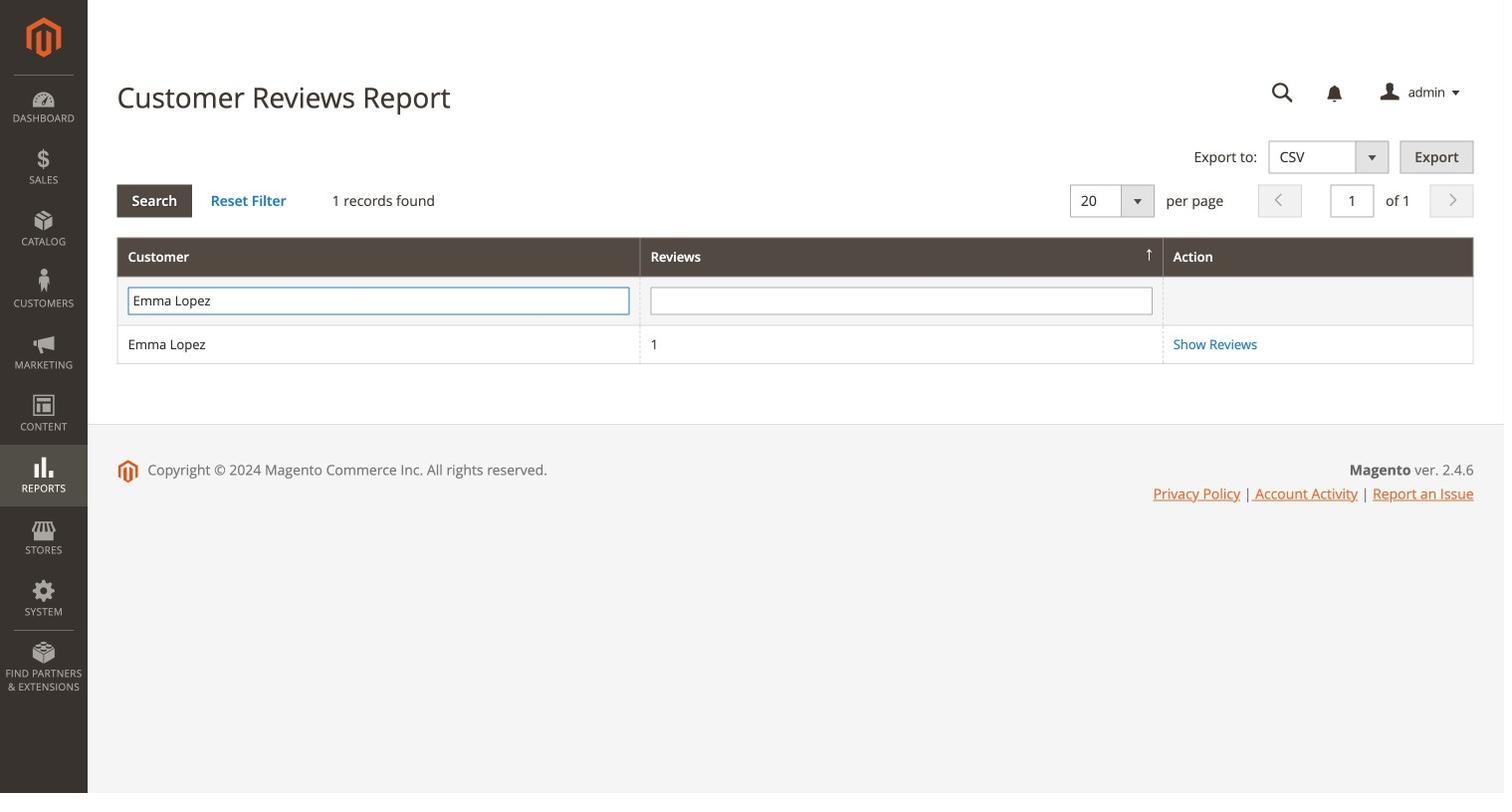 Task type: describe. For each thing, give the bounding box(es) containing it.
magento admin panel image
[[26, 17, 61, 58]]



Task type: locate. For each thing, give the bounding box(es) containing it.
None text field
[[128, 287, 630, 315], [651, 287, 1153, 315], [128, 287, 630, 315], [651, 287, 1153, 315]]

menu bar
[[0, 75, 88, 704]]

None text field
[[1258, 76, 1308, 111], [1331, 185, 1375, 218], [1258, 76, 1308, 111], [1331, 185, 1375, 218]]



